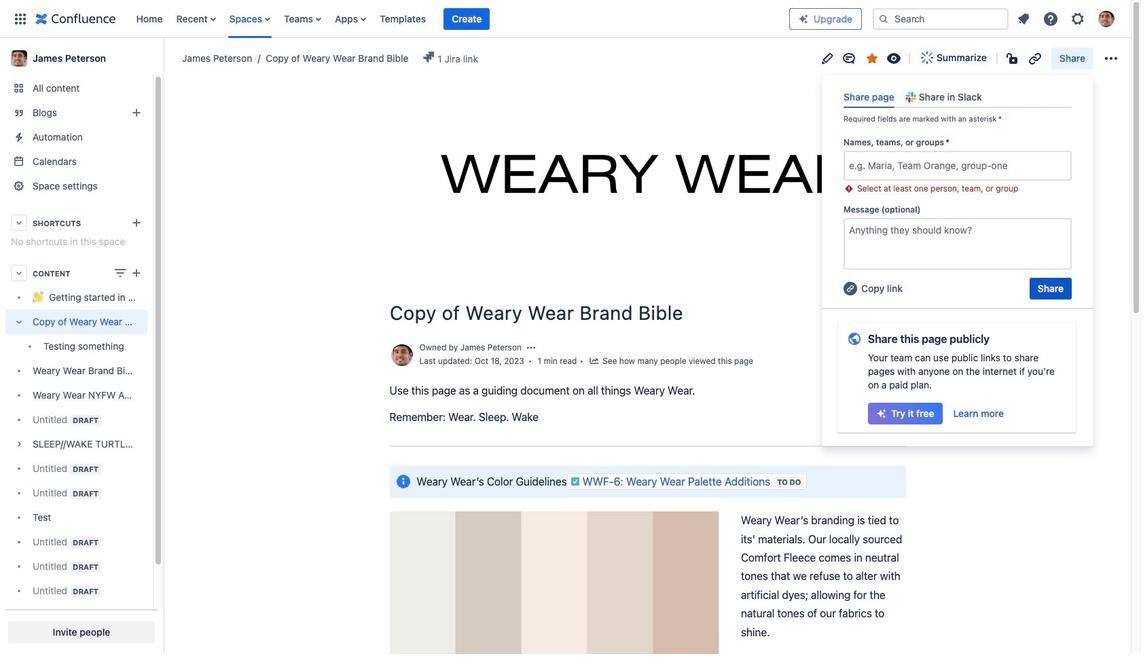 Task type: describe. For each thing, give the bounding box(es) containing it.
premium image
[[798, 13, 809, 24]]

space element
[[0, 38, 163, 654]]

copy link image
[[1027, 50, 1044, 66]]

list item inside list
[[444, 8, 490, 30]]

create a blog image
[[128, 105, 145, 121]]

no restrictions image
[[1005, 50, 1022, 66]]

Anything they should know? text field
[[844, 218, 1072, 270]]

settings icon image
[[1070, 11, 1086, 27]]

tree item inside 'space' element
[[5, 310, 147, 359]]

help icon image
[[1043, 11, 1059, 27]]

appswitcher icon image
[[12, 11, 29, 27]]

manage page ownership image
[[526, 343, 537, 354]]

error image
[[844, 183, 855, 194]]

edit this page image
[[819, 50, 836, 66]]

add shortcut image
[[128, 215, 145, 231]]

create a page image
[[128, 265, 145, 281]]

unstar image
[[864, 50, 881, 66]]



Task type: vqa. For each thing, say whether or not it's contained in the screenshot.
the top Screen
no



Task type: locate. For each thing, give the bounding box(es) containing it.
collapse sidebar image
[[148, 45, 178, 72]]

search image
[[879, 13, 889, 24]]

0 horizontal spatial list
[[129, 0, 790, 38]]

  text field
[[849, 159, 852, 173]]

1 horizontal spatial list
[[1012, 6, 1123, 31]]

panel info image
[[395, 474, 411, 490]]

list for "premium" icon
[[1012, 6, 1123, 31]]

Search field
[[873, 8, 1009, 30]]

tree
[[5, 285, 147, 628]]

global element
[[8, 0, 790, 38]]

list
[[129, 0, 790, 38], [1012, 6, 1123, 31]]

neutrals.png image
[[390, 512, 719, 654]]

more information about james peterson image
[[390, 343, 414, 368]]

tree item
[[5, 310, 147, 359]]

banner
[[0, 0, 1131, 38]]

tab list
[[838, 86, 1078, 108]]

list for appswitcher icon
[[129, 0, 790, 38]]

your profile and preferences image
[[1099, 11, 1115, 27]]

stop watching image
[[886, 50, 902, 66]]

list item
[[444, 8, 490, 30]]

change view image
[[112, 265, 128, 281]]

notification icon image
[[1016, 11, 1032, 27]]

group
[[868, 403, 1012, 425]]

tree inside 'space' element
[[5, 285, 147, 628]]

confluence image
[[35, 11, 116, 27], [35, 11, 116, 27]]

None search field
[[873, 8, 1009, 30]]

more actions image
[[1103, 50, 1120, 66]]



